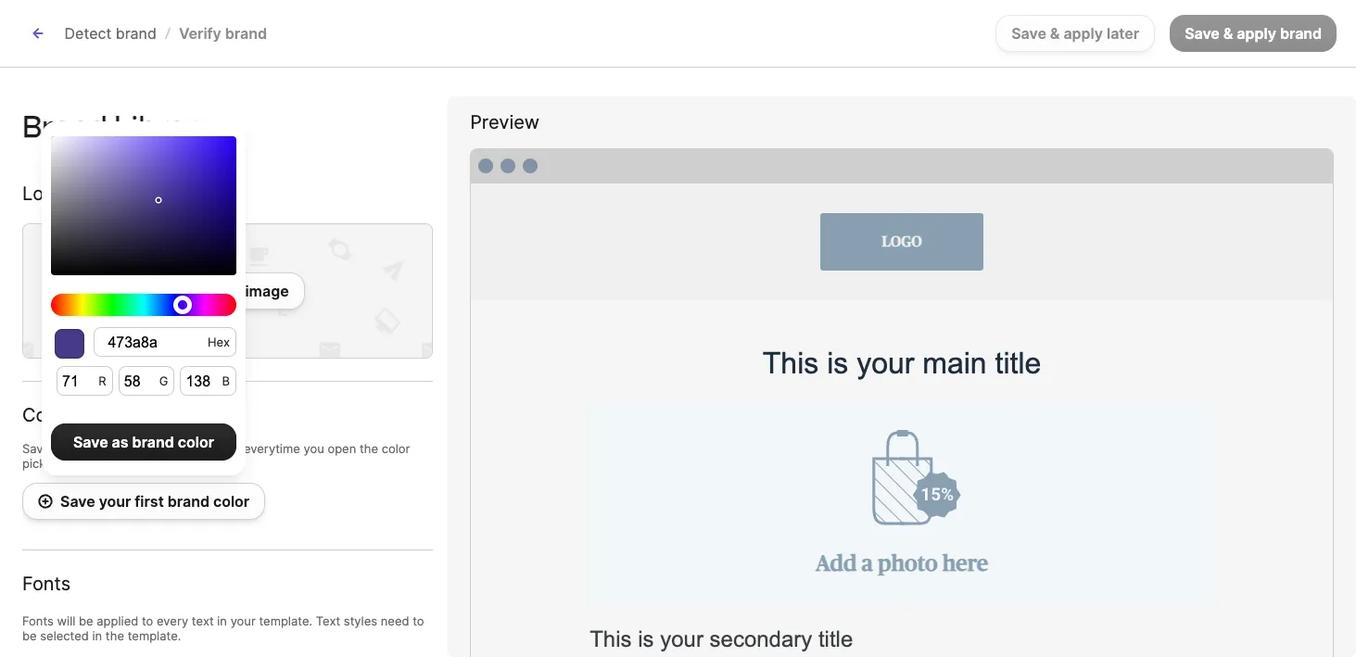 Task type: describe. For each thing, give the bounding box(es) containing it.
save & apply brand
[[1185, 24, 1322, 43]]

background image
[[23, 225, 432, 358]]

apply for brand
[[1237, 24, 1277, 43]]

logo
[[882, 234, 922, 249]]

text
[[316, 614, 340, 629]]

this for this is your secondary title
[[590, 627, 632, 652]]

0 horizontal spatial be
[[22, 629, 37, 644]]

open
[[328, 442, 356, 457]]

color inside 'button'
[[178, 433, 214, 452]]

save for save & apply later
[[1012, 24, 1047, 43]]

your inside "save your first brand color" button
[[99, 493, 131, 511]]

1 horizontal spatial in
[[217, 614, 227, 629]]

appear
[[201, 442, 240, 457]]

g
[[159, 374, 168, 389]]

brand inside "save your first brand color" button
[[168, 493, 210, 511]]

brand inside detect brand link
[[116, 24, 157, 43]]

upload image button
[[151, 273, 305, 310]]

title for this is your secondary title
[[819, 627, 853, 652]]

r field
[[57, 366, 113, 396]]

1 to from the left
[[142, 614, 153, 629]]

hex field
[[94, 327, 236, 357]]

as
[[112, 433, 128, 452]]

applied
[[97, 614, 138, 629]]

will inside the fonts will be applied to every text in your template. text styles need to be selected in the template.
[[57, 614, 75, 629]]

& for save & apply later
[[1050, 24, 1060, 43]]

first
[[135, 493, 164, 511]]

is for this is your secondary title
[[638, 627, 654, 652]]

title for this is your main title
[[995, 347, 1042, 380]]

saved
[[139, 442, 173, 457]]

every
[[157, 614, 188, 629]]

the inside saved colors will be saved and appear everytime you open the color picker.
[[360, 442, 378, 457]]

a
[[862, 553, 873, 576]]

your inside the fonts will be applied to every text in your template. text styles need to be selected in the template.
[[231, 614, 256, 629]]

save for save your first brand color
[[60, 493, 95, 511]]

save for save & apply brand
[[1185, 24, 1220, 43]]

here
[[943, 553, 989, 576]]

save & apply later
[[1012, 24, 1140, 43]]

upload
[[191, 282, 241, 301]]

save & apply brand button
[[1170, 15, 1337, 52]]

save your first brand color button
[[22, 483, 265, 521]]

brand library
[[22, 110, 214, 145]]

need
[[381, 614, 409, 629]]

detect brand
[[65, 24, 157, 43]]

add
[[816, 553, 857, 576]]

brand
[[22, 110, 107, 145]]

color inside saved colors will be saved and appear everytime you open the color picker.
[[382, 442, 410, 457]]



Task type: vqa. For each thing, say whether or not it's contained in the screenshot.
Wednesday 5:00
no



Task type: locate. For each thing, give the bounding box(es) containing it.
2 fonts from the top
[[22, 614, 54, 629]]

1 horizontal spatial the
[[360, 442, 378, 457]]

brand
[[116, 24, 157, 43], [1280, 24, 1322, 43], [132, 433, 174, 452], [168, 493, 210, 511]]

0 vertical spatial will
[[99, 442, 117, 457]]

be
[[121, 442, 135, 457], [79, 614, 93, 629], [22, 629, 37, 644]]

save as brand color button
[[51, 424, 236, 461]]

is for this is your main title
[[827, 347, 849, 380]]

in right selected
[[92, 629, 102, 644]]

this is your main title
[[763, 347, 1042, 380]]

fonts will be applied to every text in your template. text styles need to be selected in the template.
[[22, 614, 424, 644]]

b field
[[180, 366, 236, 396]]

be left the applied
[[79, 614, 93, 629]]

fonts up selected
[[22, 573, 71, 596]]

detect
[[65, 24, 111, 43]]

1 horizontal spatial to
[[413, 614, 424, 629]]

logo
[[22, 183, 66, 205]]

1 vertical spatial will
[[57, 614, 75, 629]]

1 fonts from the top
[[22, 573, 71, 596]]

fonts for fonts
[[22, 573, 71, 596]]

styles
[[344, 614, 377, 629]]

1 horizontal spatial template.
[[259, 614, 313, 629]]

will inside saved colors will be saved and appear everytime you open the color picker.
[[99, 442, 117, 457]]

will right colors
[[99, 442, 117, 457]]

0 horizontal spatial this
[[590, 627, 632, 652]]

selected
[[40, 629, 89, 644]]

1 horizontal spatial &
[[1224, 24, 1234, 43]]

be left saved
[[121, 442, 135, 457]]

fonts inside the fonts will be applied to every text in your template. text styles need to be selected in the template.
[[22, 614, 54, 629]]

the right selected
[[106, 629, 124, 644]]

0 horizontal spatial is
[[638, 627, 654, 652]]

1 horizontal spatial title
[[995, 347, 1042, 380]]

upload image
[[191, 282, 289, 301]]

photo
[[878, 553, 938, 576]]

color down saved colors will be saved and appear everytime you open the color picker.
[[213, 493, 250, 511]]

0 vertical spatial the
[[360, 442, 378, 457]]

1 vertical spatial fonts
[[22, 614, 54, 629]]

this
[[763, 347, 819, 380], [590, 627, 632, 652]]

your right text
[[231, 614, 256, 629]]

b
[[222, 374, 230, 389]]

0 horizontal spatial template.
[[128, 629, 181, 644]]

0 vertical spatial is
[[827, 347, 849, 380]]

template.
[[259, 614, 313, 629], [128, 629, 181, 644]]

save inside 'button'
[[73, 433, 108, 452]]

color inside button
[[213, 493, 250, 511]]

1 vertical spatial this
[[590, 627, 632, 652]]

your left the secondary
[[660, 627, 704, 652]]

0 horizontal spatial to
[[142, 614, 153, 629]]

your
[[857, 347, 915, 380], [99, 493, 131, 511], [231, 614, 256, 629], [660, 627, 704, 652]]

will left the applied
[[57, 614, 75, 629]]

save & apply later button
[[996, 15, 1155, 52]]

will
[[99, 442, 117, 457], [57, 614, 75, 629]]

color right saved
[[178, 433, 214, 452]]

be inside saved colors will be saved and appear everytime you open the color picker.
[[121, 442, 135, 457]]

the
[[360, 442, 378, 457], [106, 629, 124, 644]]

title
[[995, 347, 1042, 380], [819, 627, 853, 652]]

& for save & apply brand
[[1224, 24, 1234, 43]]

detect brand link
[[61, 22, 160, 45]]

&
[[1050, 24, 1060, 43], [1224, 24, 1234, 43]]

2 horizontal spatial be
[[121, 442, 135, 457]]

0 horizontal spatial in
[[92, 629, 102, 644]]

1 vertical spatial title
[[819, 627, 853, 652]]

colors
[[22, 405, 79, 427]]

save for save as brand color
[[73, 433, 108, 452]]

title right the secondary
[[819, 627, 853, 652]]

library
[[114, 110, 214, 145]]

g field
[[118, 366, 175, 396]]

is
[[827, 347, 849, 380], [638, 627, 654, 652]]

title right main
[[995, 347, 1042, 380]]

2 & from the left
[[1224, 24, 1234, 43]]

0 vertical spatial title
[[995, 347, 1042, 380]]

and
[[176, 442, 197, 457]]

r
[[99, 374, 106, 389]]

hex
[[208, 335, 230, 350]]

color right open
[[382, 442, 410, 457]]

in
[[217, 614, 227, 629], [92, 629, 102, 644]]

1 horizontal spatial apply
[[1237, 24, 1277, 43]]

saved colors will be saved and appear everytime you open the color picker.
[[22, 442, 410, 471]]

this for this is your main title
[[763, 347, 819, 380]]

you
[[304, 442, 324, 457]]

your left main
[[857, 347, 915, 380]]

0 horizontal spatial apply
[[1064, 24, 1103, 43]]

main
[[923, 347, 987, 380]]

this is your secondary title
[[590, 627, 853, 652]]

0 horizontal spatial will
[[57, 614, 75, 629]]

save your first brand color
[[60, 493, 250, 511]]

colors
[[61, 442, 96, 457]]

2 to from the left
[[413, 614, 424, 629]]

picker.
[[22, 457, 60, 471]]

saved
[[22, 442, 57, 457]]

save
[[1012, 24, 1047, 43], [1185, 24, 1220, 43], [73, 433, 108, 452], [60, 493, 95, 511]]

to
[[142, 614, 153, 629], [413, 614, 424, 629]]

be left selected
[[22, 629, 37, 644]]

brand inside save & apply brand button
[[1280, 24, 1322, 43]]

0 vertical spatial fonts
[[22, 573, 71, 596]]

secondary
[[710, 627, 812, 652]]

color
[[178, 433, 214, 452], [382, 442, 410, 457], [213, 493, 250, 511]]

everytime
[[244, 442, 300, 457]]

1 horizontal spatial be
[[79, 614, 93, 629]]

to left every
[[142, 614, 153, 629]]

to right need
[[413, 614, 424, 629]]

save as brand color
[[73, 433, 214, 452]]

add a photo here
[[816, 553, 989, 576]]

1 vertical spatial is
[[638, 627, 654, 652]]

preview
[[470, 111, 540, 134]]

1 horizontal spatial this
[[763, 347, 819, 380]]

apply
[[1064, 24, 1103, 43], [1237, 24, 1277, 43]]

2 apply from the left
[[1237, 24, 1277, 43]]

0 horizontal spatial &
[[1050, 24, 1060, 43]]

1 & from the left
[[1050, 24, 1060, 43]]

brand inside 'save as brand color' 'button'
[[132, 433, 174, 452]]

later
[[1107, 24, 1140, 43]]

1 horizontal spatial will
[[99, 442, 117, 457]]

text
[[192, 614, 214, 629]]

fonts for fonts will be applied to every text in your template. text styles need to be selected in the template.
[[22, 614, 54, 629]]

fonts left the applied
[[22, 614, 54, 629]]

fonts
[[22, 573, 71, 596], [22, 614, 54, 629]]

your left first
[[99, 493, 131, 511]]

0 horizontal spatial title
[[819, 627, 853, 652]]

the right open
[[360, 442, 378, 457]]

in right text
[[217, 614, 227, 629]]

apply for later
[[1064, 24, 1103, 43]]

image
[[245, 282, 289, 301]]

1 apply from the left
[[1064, 24, 1103, 43]]

1 vertical spatial the
[[106, 629, 124, 644]]

0 vertical spatial this
[[763, 347, 819, 380]]

the inside the fonts will be applied to every text in your template. text styles need to be selected in the template.
[[106, 629, 124, 644]]

1 horizontal spatial is
[[827, 347, 849, 380]]

0 horizontal spatial the
[[106, 629, 124, 644]]



